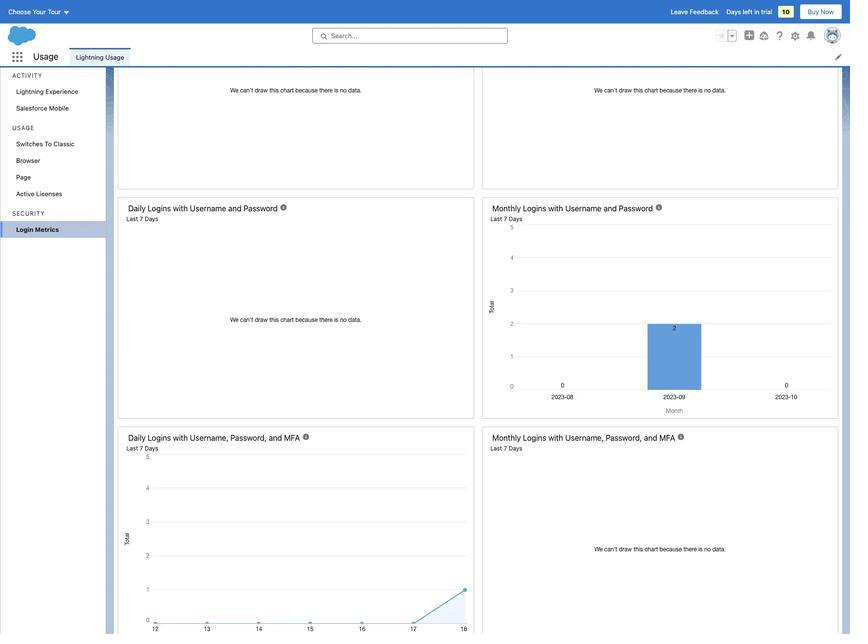 Task type: locate. For each thing, give the bounding box(es) containing it.
buy now
[[809, 8, 835, 16]]

1 password, from the left
[[231, 433, 267, 442]]

lightning for lightning experience
[[16, 88, 44, 95]]

2 password, from the left
[[606, 433, 643, 442]]

username, for monthly
[[566, 433, 604, 442]]

with for monthly logins with username, password, and mfa
[[549, 433, 564, 442]]

last 7 days for monthly logins with username, password, and mfa
[[491, 445, 523, 452]]

usage
[[33, 51, 58, 62], [105, 53, 124, 61], [12, 124, 34, 132]]

2 password from the left
[[619, 204, 654, 213]]

daily
[[128, 204, 146, 213], [128, 433, 146, 442]]

lightning usage link
[[70, 48, 130, 66]]

0 horizontal spatial lightning
[[16, 88, 44, 95]]

username for daily
[[190, 204, 226, 213]]

last 7 days for daily logins with username and password
[[126, 215, 158, 223]]

choose
[[8, 8, 31, 16]]

now
[[822, 8, 835, 16]]

0 horizontal spatial password,
[[231, 433, 267, 442]]

username
[[190, 204, 226, 213], [566, 204, 602, 213]]

page
[[16, 173, 31, 181]]

monthly for monthly logins with username, password, and mfa
[[493, 433, 521, 442]]

browser
[[16, 157, 40, 164]]

lightning down activity
[[16, 88, 44, 95]]

password, for monthly logins with username, password, and mfa
[[606, 433, 643, 442]]

logins for monthly logins with username, password, and mfa
[[523, 433, 547, 442]]

7 for daily logins with username, password, and mfa
[[140, 445, 143, 452]]

days
[[727, 8, 742, 16], [145, 215, 158, 223], [509, 215, 523, 223], [145, 445, 158, 452], [509, 445, 523, 452]]

2 monthly from the top
[[493, 433, 521, 442]]

days for daily logins with username and password
[[145, 215, 158, 223]]

password, for daily logins with username, password, and mfa
[[231, 433, 267, 442]]

0 vertical spatial monthly
[[493, 204, 521, 213]]

with
[[173, 204, 188, 213], [549, 204, 564, 213], [173, 433, 188, 442], [549, 433, 564, 442]]

lightning
[[76, 53, 104, 61], [16, 88, 44, 95]]

logins for daily logins with username and password
[[148, 204, 171, 213]]

0 vertical spatial daily
[[128, 204, 146, 213]]

2 daily from the top
[[128, 433, 146, 442]]

1 vertical spatial monthly
[[493, 433, 521, 442]]

username,
[[190, 433, 229, 442], [566, 433, 604, 442]]

password
[[244, 204, 278, 213], [619, 204, 654, 213]]

1 horizontal spatial username,
[[566, 433, 604, 442]]

1 horizontal spatial mfa
[[660, 433, 676, 442]]

and
[[228, 204, 242, 213], [604, 204, 617, 213], [269, 433, 282, 442], [645, 433, 658, 442]]

group
[[717, 30, 737, 42]]

metrics
[[35, 226, 59, 233]]

login metrics
[[16, 226, 59, 233]]

last
[[126, 215, 138, 223], [491, 215, 503, 223], [126, 445, 138, 452], [491, 445, 503, 452]]

password,
[[231, 433, 267, 442], [606, 433, 643, 442]]

search... button
[[312, 28, 508, 44]]

lightning for lightning usage
[[76, 53, 104, 61]]

lightning up experience
[[76, 53, 104, 61]]

salesforce
[[16, 104, 47, 112]]

buy now button
[[800, 4, 843, 20]]

logins
[[148, 204, 171, 213], [523, 204, 547, 213], [148, 433, 171, 442], [523, 433, 547, 442]]

to
[[45, 140, 52, 148]]

1 vertical spatial lightning
[[16, 88, 44, 95]]

with for daily logins with username and password
[[173, 204, 188, 213]]

your
[[33, 8, 46, 16]]

1 monthly from the top
[[493, 204, 521, 213]]

mfa for daily logins with username, password, and mfa
[[284, 433, 300, 442]]

0 vertical spatial lightning
[[76, 53, 104, 61]]

monthly logins with username and password
[[493, 204, 654, 213]]

1 daily from the top
[[128, 204, 146, 213]]

1 password from the left
[[244, 204, 278, 213]]

10
[[783, 8, 790, 16]]

2 username, from the left
[[566, 433, 604, 442]]

1 horizontal spatial password
[[619, 204, 654, 213]]

0 horizontal spatial password
[[244, 204, 278, 213]]

with for daily logins with username, password, and mfa
[[173, 433, 188, 442]]

lightning usage list
[[70, 48, 851, 66]]

7 for monthly logins with username and password
[[504, 215, 508, 223]]

last 7 days for daily logins with username, password, and mfa
[[126, 445, 158, 452]]

7 for daily logins with username and password
[[140, 215, 143, 223]]

usage inside list
[[105, 53, 124, 61]]

2 mfa from the left
[[660, 433, 676, 442]]

1 horizontal spatial username
[[566, 204, 602, 213]]

daily logins with username, password, and mfa
[[128, 433, 300, 442]]

1 vertical spatial daily
[[128, 433, 146, 442]]

mfa
[[284, 433, 300, 442], [660, 433, 676, 442]]

classic
[[54, 140, 75, 148]]

daily for daily logins with username, password, and mfa
[[128, 433, 146, 442]]

1 horizontal spatial password,
[[606, 433, 643, 442]]

1 username, from the left
[[190, 433, 229, 442]]

monthly
[[493, 204, 521, 213], [493, 433, 521, 442]]

security
[[12, 210, 45, 217]]

last for monthly logins with username, password, and mfa
[[491, 445, 503, 452]]

0 horizontal spatial mfa
[[284, 433, 300, 442]]

salesforce mobile
[[16, 104, 69, 112]]

licenses
[[36, 190, 62, 198]]

experience
[[46, 88, 78, 95]]

1 horizontal spatial lightning
[[76, 53, 104, 61]]

0 horizontal spatial username,
[[190, 433, 229, 442]]

1 mfa from the left
[[284, 433, 300, 442]]

last for daily logins with username and password
[[126, 215, 138, 223]]

lightning inside list
[[76, 53, 104, 61]]

7
[[140, 215, 143, 223], [504, 215, 508, 223], [140, 445, 143, 452], [504, 445, 508, 452]]

1 username from the left
[[190, 204, 226, 213]]

mobile
[[49, 104, 69, 112]]

0 horizontal spatial username
[[190, 204, 226, 213]]

2 username from the left
[[566, 204, 602, 213]]

active licenses
[[16, 190, 62, 198]]

last 7 days
[[126, 215, 158, 223], [491, 215, 523, 223], [126, 445, 158, 452], [491, 445, 523, 452]]

tour
[[48, 8, 61, 16]]



Task type: describe. For each thing, give the bounding box(es) containing it.
feedback
[[690, 8, 719, 16]]

leave feedback link
[[671, 8, 719, 16]]

days for monthly logins with username, password, and mfa
[[509, 445, 523, 452]]

days for monthly logins with username and password
[[509, 215, 523, 223]]

days left in trial
[[727, 8, 773, 16]]

username, for daily
[[190, 433, 229, 442]]

lightning experience
[[16, 88, 78, 95]]

choose your tour
[[8, 8, 61, 16]]

trial
[[762, 8, 773, 16]]

days for daily logins with username, password, and mfa
[[145, 445, 158, 452]]

last for monthly logins with username and password
[[491, 215, 503, 223]]

buy
[[809, 8, 820, 16]]

daily for daily logins with username and password
[[128, 204, 146, 213]]

lightning usage
[[76, 53, 124, 61]]

password for monthly logins with username and password
[[619, 204, 654, 213]]

with for monthly logins with username and password
[[549, 204, 564, 213]]

7 for monthly logins with username, password, and mfa
[[504, 445, 508, 452]]

mfa for monthly logins with username, password, and mfa
[[660, 433, 676, 442]]

leave feedback
[[671, 8, 719, 16]]

logins for monthly logins with username and password
[[523, 204, 547, 213]]

choose your tour button
[[8, 4, 70, 20]]

switches
[[16, 140, 43, 148]]

last 7 days for monthly logins with username and password
[[491, 215, 523, 223]]

password for daily logins with username and password
[[244, 204, 278, 213]]

monthly for monthly logins with username and password
[[493, 204, 521, 213]]

monthly logins with username, password, and mfa
[[493, 433, 676, 442]]

activity
[[12, 72, 42, 79]]

switches to classic
[[16, 140, 75, 148]]

in
[[755, 8, 760, 16]]

daily logins with username and password
[[128, 204, 278, 213]]

last for daily logins with username, password, and mfa
[[126, 445, 138, 452]]

left
[[743, 8, 753, 16]]

logins for daily logins with username, password, and mfa
[[148, 433, 171, 442]]

login
[[16, 226, 33, 233]]

search...
[[331, 32, 358, 40]]

username for monthly
[[566, 204, 602, 213]]

leave
[[671, 8, 689, 16]]

active
[[16, 190, 34, 198]]



Task type: vqa. For each thing, say whether or not it's contained in the screenshot.
Lightning Usage's "Lightning"
yes



